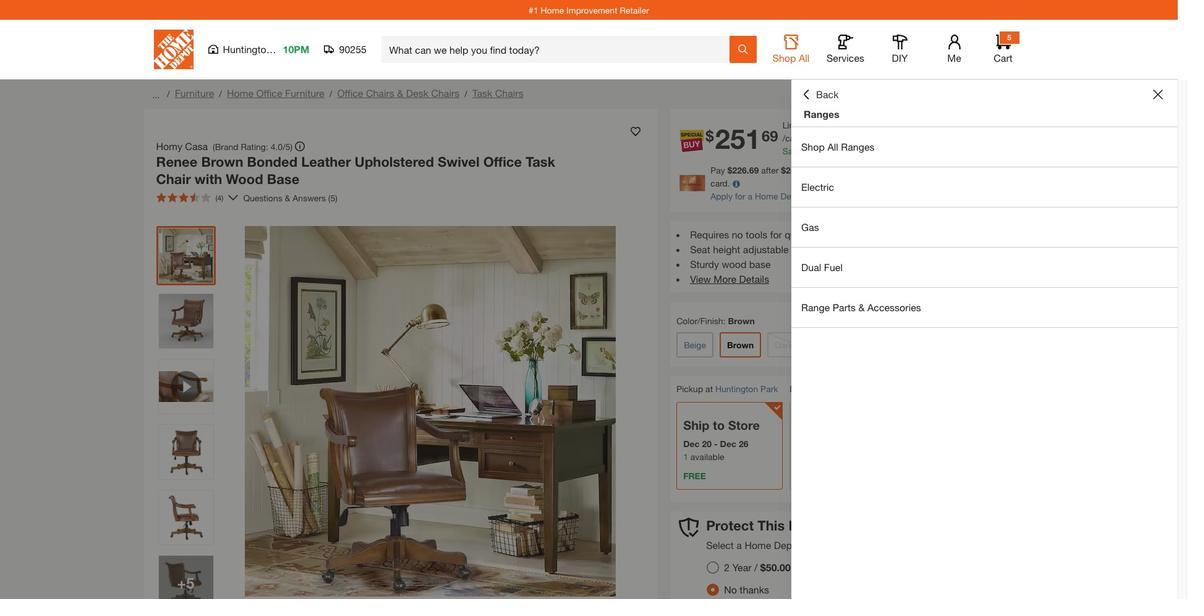Task type: describe. For each thing, give the bounding box(es) containing it.
more
[[714, 273, 737, 285]]

$ right after
[[781, 165, 786, 176]]

1 horizontal spatial ranges
[[841, 141, 875, 153]]

2 dec from the left
[[720, 439, 737, 450]]

ship
[[684, 419, 710, 433]]

251
[[715, 123, 761, 156]]

a inside your total qualifying purchase upon opening a new card.
[[990, 165, 995, 176]]

apply now image
[[680, 175, 711, 192]]

1 horizontal spatial office
[[337, 87, 363, 99]]

/carton
[[783, 133, 810, 143]]

226.69
[[733, 165, 759, 176]]

save
[[783, 146, 802, 156]]

2 chairs from the left
[[431, 87, 460, 99]]

homy casa
[[156, 140, 208, 152]]

ship to store dec 20 - dec 26 1 available
[[684, 419, 760, 463]]

opening
[[956, 165, 988, 176]]

/ right ...
[[167, 88, 170, 99]]

What can we help you find today? search field
[[389, 36, 729, 62]]

for:
[[923, 540, 938, 552]]

(5)
[[328, 193, 338, 203]]

2
[[724, 562, 730, 574]]

menu containing shop all ranges
[[792, 127, 1178, 328]]

upholstered
[[355, 154, 434, 170]]

beige button
[[677, 333, 714, 358]]

per
[[816, 120, 829, 131]]

store
[[728, 419, 760, 433]]

all for shop all
[[799, 52, 810, 64]]

services button
[[826, 35, 866, 64]]

accessories
[[868, 302, 921, 314]]

fuel
[[824, 262, 843, 273]]

1 vertical spatial .
[[824, 146, 826, 156]]

for inside the 'requires no tools for quick and easy assembly seat height adjustable sturdy wood base view more details'
[[770, 229, 782, 241]]

1 dec from the left
[[684, 439, 700, 450]]

apply for a home depot consumer card link
[[711, 191, 868, 202]]

base
[[267, 171, 300, 187]]

1 horizontal spatial .
[[832, 133, 834, 143]]

(brand rating: 4.0 /5)
[[213, 141, 293, 152]]

brown homy casa task chairs renee c3.2 image
[[159, 426, 213, 480]]

after
[[761, 165, 779, 176]]

casa
[[185, 140, 208, 152]]

color/finish : brown
[[677, 316, 755, 327]]

no thanks
[[724, 585, 769, 596]]

the home depot logo image
[[154, 30, 193, 69]]

shop for shop all ranges
[[802, 141, 825, 153]]

total
[[837, 165, 854, 176]]

gas
[[802, 221, 819, 233]]

protect this item select a home depot protection plan by allstate for:
[[706, 518, 938, 552]]

range parts & accessories
[[802, 302, 921, 314]]

0 horizontal spatial &
[[285, 193, 290, 203]]

services
[[827, 52, 865, 64]]

no
[[724, 585, 737, 596]]

dual fuel link
[[792, 248, 1178, 288]]

shop all
[[773, 52, 810, 64]]

and
[[812, 229, 829, 241]]

$50.00
[[761, 562, 791, 574]]

home down after
[[755, 191, 778, 202]]

0 horizontal spatial huntington
[[223, 43, 272, 55]]

parts
[[833, 302, 856, 314]]

with
[[195, 171, 222, 187]]

shop all ranges
[[802, 141, 875, 153]]

-
[[714, 439, 718, 450]]

/5)
[[283, 141, 293, 152]]

cart 5
[[994, 33, 1013, 64]]

& inside menu
[[859, 302, 865, 314]]

1 vertical spatial huntington
[[716, 384, 758, 395]]

free
[[684, 471, 706, 482]]

wood
[[722, 259, 747, 270]]

#1 home improvement retailer
[[529, 5, 649, 15]]

retailer
[[620, 5, 649, 15]]

answers
[[293, 193, 326, 203]]

3 chairs from the left
[[495, 87, 524, 99]]

0 horizontal spatial 25
[[786, 165, 796, 176]]

home inside protect this item select a home depot protection plan by allstate for:
[[745, 540, 771, 552]]

chair
[[156, 171, 191, 187]]

(4) link
[[151, 188, 238, 208]]

pay
[[711, 165, 725, 176]]

a inside protect this item select a home depot protection plan by allstate for:
[[737, 540, 742, 552]]

2 furniture from the left
[[285, 87, 325, 99]]

#1
[[529, 5, 539, 15]]

quick
[[785, 229, 809, 241]]

160
[[809, 146, 824, 156]]

tools
[[746, 229, 768, 241]]

to for delivering
[[830, 384, 838, 395]]

delivering to
[[790, 384, 841, 395]]

brown inside button
[[727, 340, 754, 351]]

beige
[[684, 340, 706, 351]]

home right the #1 on the left top of the page
[[541, 5, 564, 15]]

furniture link
[[175, 87, 214, 99]]

office chairs & desk chairs link
[[337, 87, 460, 99]]

pickup at huntington park
[[677, 384, 778, 395]]

renee brown bonded leather upholstered swivel office task chair with wood base
[[156, 154, 556, 187]]

task chairs link
[[473, 87, 524, 99]]

pay $ 226.69 after $ 25 off
[[711, 165, 815, 176]]

view
[[690, 273, 711, 285]]

shop for shop all
[[773, 52, 796, 64]]

/ down 90255 button
[[329, 88, 332, 99]]

:
[[723, 316, 726, 327]]

seat
[[690, 244, 711, 255]]

card.
[[711, 178, 730, 189]]

purchase
[[896, 165, 932, 176]]

26
[[739, 439, 749, 450]]

pickup
[[677, 384, 703, 395]]

at
[[706, 384, 713, 395]]

range parts & accessories link
[[792, 288, 1178, 328]]

protect
[[706, 518, 754, 534]]

drawer close image
[[1154, 90, 1163, 100]]

swivel
[[438, 154, 480, 170]]

20 inside ship to store dec 20 - dec 26 1 available
[[702, 439, 712, 450]]

office inside renee brown bonded leather upholstered swivel office task chair with wood base
[[484, 154, 522, 170]]

questions
[[243, 193, 282, 203]]

10pm
[[283, 43, 310, 55]]

1 chairs from the left
[[366, 87, 394, 99]]

order
[[831, 120, 851, 131]]

color/finish
[[677, 316, 723, 327]]

apply
[[711, 191, 733, 202]]



Task type: locate. For each thing, give the bounding box(es) containing it.
0 vertical spatial 25
[[826, 146, 836, 156]]

0 vertical spatial depot
[[781, 191, 804, 202]]

0 vertical spatial for
[[735, 191, 746, 202]]

0 vertical spatial park
[[275, 43, 295, 55]]

limit
[[783, 120, 802, 131]]

$ up 160
[[813, 133, 818, 143]]

3.5 stars image
[[156, 193, 211, 203]]

brown right the ":"
[[728, 316, 755, 327]]

task inside renee brown bonded leather upholstered swivel office task chair with wood base
[[526, 154, 556, 170]]

shop all ranges link
[[792, 127, 1178, 167]]

to for ship
[[713, 419, 725, 433]]

rating:
[[241, 141, 268, 152]]

for up adjustable
[[770, 229, 782, 241]]

furniture right ... button
[[175, 87, 214, 99]]

1 furniture from the left
[[175, 87, 214, 99]]

/ inside option group
[[755, 562, 758, 574]]

411
[[818, 133, 832, 143]]

brown inside renee brown bonded leather upholstered swivel office task chair with wood base
[[201, 154, 243, 170]]

0 vertical spatial shop
[[773, 52, 796, 64]]

0 vertical spatial to
[[830, 384, 838, 395]]

a right select
[[737, 540, 742, 552]]

office right the swivel
[[484, 154, 522, 170]]

69
[[762, 128, 778, 145]]

& inside '... / furniture / home office furniture / office chairs & desk chairs / task chairs'
[[397, 87, 403, 99]]

protection
[[804, 540, 849, 552]]

20 inside limit 20 per order /carton $ 411 . 94 save $ 160 . 25 ( 39 %)
[[804, 120, 814, 131]]

leather
[[301, 154, 351, 170]]

ranges
[[804, 108, 840, 120], [841, 141, 875, 153]]

diy
[[892, 52, 908, 64]]

task inside '... / furniture / home office furniture / office chairs & desk chairs / task chairs'
[[473, 87, 493, 99]]

0 vertical spatial 20
[[804, 120, 814, 131]]

1 vertical spatial ranges
[[841, 141, 875, 153]]

1 horizontal spatial chairs
[[431, 87, 460, 99]]

base
[[750, 259, 771, 270]]

1 horizontal spatial for
[[770, 229, 782, 241]]

delivering
[[790, 384, 828, 395]]

home up 2 year / $50.00
[[745, 540, 771, 552]]

feedback link image
[[1171, 209, 1188, 276]]

dec right -
[[720, 439, 737, 450]]

/ right furniture link
[[219, 88, 222, 99]]

1 horizontal spatial shop
[[802, 141, 825, 153]]

huntington left '10pm'
[[223, 43, 272, 55]]

0 vertical spatial ranges
[[804, 108, 840, 120]]

1 vertical spatial task
[[526, 154, 556, 170]]

all up back button
[[799, 52, 810, 64]]

1 vertical spatial to
[[713, 419, 725, 433]]

1 horizontal spatial &
[[397, 87, 403, 99]]

1 horizontal spatial a
[[748, 191, 753, 202]]

& down base
[[285, 193, 290, 203]]

1 horizontal spatial huntington
[[716, 384, 758, 395]]

plan
[[852, 540, 872, 552]]

4.0
[[271, 141, 283, 152]]

all inside "button"
[[799, 52, 810, 64]]

assembly
[[855, 229, 897, 241]]

renee
[[156, 154, 198, 170]]

park up home office furniture link
[[275, 43, 295, 55]]

brown homy casa task chairs renee e1.1 image
[[159, 294, 213, 349]]

brown
[[201, 154, 243, 170], [728, 316, 755, 327], [727, 340, 754, 351]]

to up -
[[713, 419, 725, 433]]

0 vertical spatial all
[[799, 52, 810, 64]]

select
[[706, 540, 734, 552]]

0 horizontal spatial shop
[[773, 52, 796, 64]]

1 vertical spatial brown
[[728, 316, 755, 327]]

$ 251 69
[[706, 123, 778, 156]]

1 vertical spatial all
[[828, 141, 839, 153]]

your
[[818, 165, 835, 176]]

height
[[713, 244, 741, 255]]

.
[[832, 133, 834, 143], [824, 146, 826, 156]]

2 horizontal spatial office
[[484, 154, 522, 170]]

1 vertical spatial a
[[748, 191, 753, 202]]

1 horizontal spatial furniture
[[285, 87, 325, 99]]

0 vertical spatial a
[[990, 165, 995, 176]]

1
[[684, 452, 688, 463]]

me
[[948, 52, 962, 64]]

$ right pay
[[728, 165, 733, 176]]

dec
[[684, 439, 700, 450], [720, 439, 737, 450]]

bonded
[[247, 154, 298, 170]]

brown button
[[720, 333, 762, 358]]

to inside ship to store dec 20 - dec 26 1 available
[[713, 419, 725, 433]]

apply for a home depot consumer card
[[711, 191, 868, 202]]

upon
[[934, 165, 954, 176]]

2 year / $50.00
[[724, 562, 791, 574]]

your total qualifying purchase upon opening a new card.
[[711, 165, 1013, 189]]

home inside '... / furniture / home office furniture / office chairs & desk chairs / task chairs'
[[227, 87, 254, 99]]

20 left per
[[804, 120, 814, 131]]

electric
[[802, 181, 834, 193]]

easy
[[831, 229, 852, 241]]

(4) button
[[151, 188, 228, 208]]

2 horizontal spatial chairs
[[495, 87, 524, 99]]

1 vertical spatial 25
[[786, 165, 796, 176]]

25 left 'off'
[[786, 165, 796, 176]]

ranges right the (
[[841, 141, 875, 153]]

& left the desk
[[397, 87, 403, 99]]

huntington park
[[223, 43, 295, 55]]

/ left task chairs link
[[465, 88, 468, 99]]

electric link
[[792, 168, 1178, 207]]

for
[[735, 191, 746, 202], [770, 229, 782, 241]]

1 horizontal spatial 25
[[826, 146, 836, 156]]

dec up '1'
[[684, 439, 700, 450]]

0 vertical spatial huntington
[[223, 43, 272, 55]]

... / furniture / home office furniture / office chairs & desk chairs / task chairs
[[150, 87, 524, 100]]

thanks
[[740, 585, 769, 596]]

0 vertical spatial .
[[832, 133, 834, 143]]

homy
[[156, 140, 182, 152]]

sturdy
[[690, 259, 719, 270]]

(brand
[[213, 141, 238, 152]]

2 vertical spatial brown
[[727, 340, 754, 351]]

a down 226.69
[[748, 191, 753, 202]]

qualifying
[[856, 165, 893, 176]]

0 horizontal spatial 20
[[702, 439, 712, 450]]

depot down item
[[774, 540, 801, 552]]

diy button
[[880, 35, 920, 64]]

1 vertical spatial shop
[[802, 141, 825, 153]]

park left delivering
[[761, 384, 778, 395]]

depot
[[781, 191, 804, 202], [774, 540, 801, 552]]

chairs
[[366, 87, 394, 99], [431, 87, 460, 99], [495, 87, 524, 99]]

25 left the (
[[826, 146, 836, 156]]

menu
[[792, 127, 1178, 328]]

0 horizontal spatial all
[[799, 52, 810, 64]]

0 horizontal spatial furniture
[[175, 87, 214, 99]]

0 vertical spatial task
[[473, 87, 493, 99]]

1 horizontal spatial to
[[830, 384, 838, 395]]

dual
[[802, 262, 822, 273]]

brown homy casa task chairs renee 64.0 image
[[159, 229, 213, 283]]

25 inside limit 20 per order /carton $ 411 . 94 save $ 160 . 25 ( 39 %)
[[826, 146, 836, 156]]

shop
[[773, 52, 796, 64], [802, 141, 825, 153]]

ranges down back button
[[804, 108, 840, 120]]

huntington right at
[[716, 384, 758, 395]]

1 horizontal spatial park
[[761, 384, 778, 395]]

2 horizontal spatial a
[[990, 165, 995, 176]]

to right delivering
[[830, 384, 838, 395]]

all for shop all ranges
[[828, 141, 839, 153]]

1 vertical spatial 20
[[702, 439, 712, 450]]

0 horizontal spatial ranges
[[804, 108, 840, 120]]

0 vertical spatial &
[[397, 87, 403, 99]]

office down 90255 button
[[337, 87, 363, 99]]

1 horizontal spatial task
[[526, 154, 556, 170]]

option group
[[702, 558, 801, 600]]

0 horizontal spatial .
[[824, 146, 826, 156]]

90255 button
[[324, 43, 367, 56]]

1 vertical spatial depot
[[774, 540, 801, 552]]

desk
[[406, 87, 429, 99]]

1 vertical spatial for
[[770, 229, 782, 241]]

range
[[802, 302, 830, 314]]

requires no tools for quick and easy assembly seat height adjustable sturdy wood base view more details
[[690, 229, 897, 285]]

brown homy casa task chairs renee 4f.3 image
[[159, 491, 213, 546]]

1 horizontal spatial all
[[828, 141, 839, 153]]

depot inside protect this item select a home depot protection plan by allstate for:
[[774, 540, 801, 552]]

1 vertical spatial park
[[761, 384, 778, 395]]

0 horizontal spatial chairs
[[366, 87, 394, 99]]

all left '39'
[[828, 141, 839, 153]]

$ inside the $ 251 69
[[706, 128, 714, 145]]

all
[[799, 52, 810, 64], [828, 141, 839, 153]]

1 horizontal spatial 20
[[804, 120, 814, 131]]

0 horizontal spatial a
[[737, 540, 742, 552]]

0 horizontal spatial dec
[[684, 439, 700, 450]]

limit 20 per order /carton $ 411 . 94 save $ 160 . 25 ( 39 %)
[[783, 120, 861, 156]]

for down info image at the right top
[[735, 191, 746, 202]]

1 horizontal spatial dec
[[720, 439, 737, 450]]

details
[[739, 273, 770, 285]]

0 horizontal spatial office
[[256, 87, 282, 99]]

depot down 'off'
[[781, 191, 804, 202]]

39
[[840, 146, 850, 156]]

home right furniture link
[[227, 87, 254, 99]]

6316524675112 image
[[159, 360, 213, 414]]

/ right year
[[755, 562, 758, 574]]

a left new
[[990, 165, 995, 176]]

me button
[[935, 35, 974, 64]]

option group containing 2 year /
[[702, 558, 801, 600]]

& right parts
[[859, 302, 865, 314]]

1 vertical spatial &
[[285, 193, 290, 203]]

brown homy casa task chairs renee 1f.4 image
[[159, 557, 213, 600]]

item
[[789, 518, 818, 534]]

20 left -
[[702, 439, 712, 450]]

requires
[[690, 229, 729, 241]]

shop all button
[[772, 35, 811, 64]]

huntington park button
[[716, 384, 778, 395]]

2 vertical spatial a
[[737, 540, 742, 552]]

0 horizontal spatial to
[[713, 419, 725, 433]]

adjustable
[[743, 244, 789, 255]]

all inside menu
[[828, 141, 839, 153]]

info image
[[733, 181, 740, 188]]

year
[[733, 562, 752, 574]]

home
[[541, 5, 564, 15], [227, 87, 254, 99], [755, 191, 778, 202], [745, 540, 771, 552]]

0 vertical spatial brown
[[201, 154, 243, 170]]

25
[[826, 146, 836, 156], [786, 165, 796, 176]]

shop inside "button"
[[773, 52, 796, 64]]

$ right save
[[804, 146, 809, 156]]

shop inside menu
[[802, 141, 825, 153]]

(
[[838, 146, 840, 156]]

furniture down '10pm'
[[285, 87, 325, 99]]

office down huntington park
[[256, 87, 282, 99]]

2 horizontal spatial &
[[859, 302, 865, 314]]

brown down (brand
[[201, 154, 243, 170]]

0 horizontal spatial task
[[473, 87, 493, 99]]

$ left 251
[[706, 128, 714, 145]]

2 vertical spatial &
[[859, 302, 865, 314]]

0 horizontal spatial park
[[275, 43, 295, 55]]

view more details link
[[690, 273, 770, 285]]

&
[[397, 87, 403, 99], [285, 193, 290, 203], [859, 302, 865, 314]]

0 horizontal spatial for
[[735, 191, 746, 202]]

this
[[758, 518, 785, 534]]

brown down color/finish : brown
[[727, 340, 754, 351]]

%)
[[850, 146, 861, 156]]

to
[[830, 384, 838, 395], [713, 419, 725, 433]]



Task type: vqa. For each thing, say whether or not it's contained in the screenshot.
Details
yes



